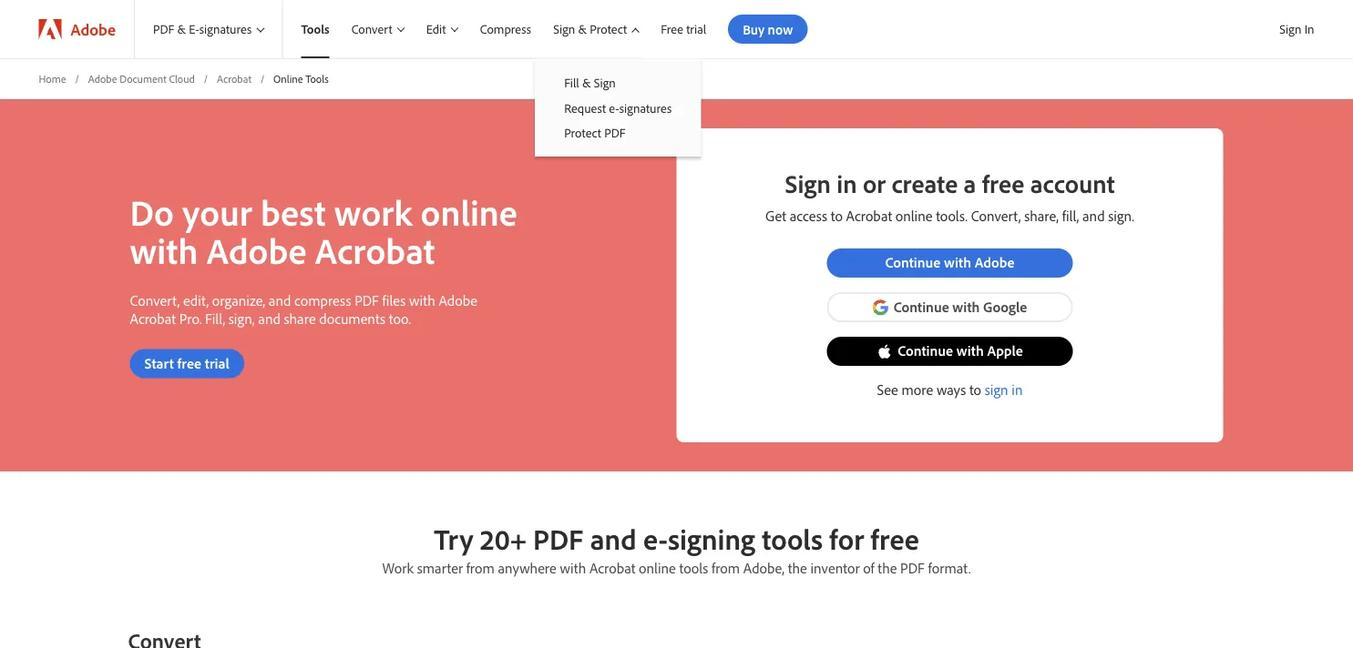 Task type: locate. For each thing, give the bounding box(es) containing it.
& for fill
[[582, 75, 591, 91]]

continue inside "continue with adobe" link
[[885, 253, 941, 271]]

the right of
[[878, 559, 897, 578]]

0 horizontal spatial from
[[466, 559, 495, 578]]

tools down signing at the bottom of the page
[[679, 559, 708, 578]]

continue inside continue with apple 'link'
[[898, 342, 953, 360]]

0 horizontal spatial free
[[177, 354, 201, 372]]

fill,
[[205, 309, 225, 327]]

1 horizontal spatial signatures
[[619, 100, 672, 116]]

from
[[466, 559, 495, 578], [712, 559, 740, 578]]

1 horizontal spatial tools
[[762, 521, 823, 557]]

protect inside "link"
[[564, 125, 601, 141]]

e-
[[189, 21, 199, 37]]

sign & protect button
[[535, 0, 643, 58]]

fill
[[564, 75, 579, 91]]

20+
[[480, 521, 527, 557]]

to left 'sign'
[[969, 381, 981, 399]]

0 vertical spatial protect
[[590, 21, 627, 37]]

0 vertical spatial tools
[[301, 21, 330, 37]]

work
[[382, 559, 414, 578]]

0 horizontal spatial in
[[837, 167, 857, 199]]

free up of
[[871, 521, 919, 557]]

continue inside continue with google link
[[894, 297, 949, 316]]

adobe up the google
[[975, 253, 1015, 271]]

sign inside the sign in or create a free account get access to acrobat online tools. convert, share, fill, and sign.
[[785, 167, 831, 199]]

online inside the sign in or create a free account get access to acrobat online tools. convert, share, fill, and sign.
[[896, 207, 933, 225]]

pdf down request e-signatures 'link'
[[604, 125, 626, 141]]

convert, left the edit,
[[130, 291, 180, 309]]

home
[[39, 72, 66, 85]]

1 vertical spatial trial
[[205, 354, 229, 372]]

sign up access
[[785, 167, 831, 199]]

google
[[983, 297, 1027, 316]]

& for sign
[[578, 21, 587, 37]]

adobe
[[71, 19, 116, 39], [88, 72, 117, 85], [207, 227, 307, 273], [975, 253, 1015, 271], [439, 291, 477, 309]]

continue down "continue with adobe" link
[[894, 297, 949, 316]]

trial right free
[[686, 21, 706, 37]]

signatures down fill & sign link
[[619, 100, 672, 116]]

inventor
[[811, 559, 860, 578]]

1 horizontal spatial the
[[878, 559, 897, 578]]

0 vertical spatial in
[[837, 167, 857, 199]]

sign up fill
[[553, 21, 575, 37]]

protect up fill & sign link
[[590, 21, 627, 37]]

1 horizontal spatial free
[[871, 521, 919, 557]]

tools up adobe,
[[762, 521, 823, 557]]

see more ways to sign in
[[877, 381, 1023, 399]]

more
[[902, 381, 933, 399]]

the right adobe,
[[788, 559, 807, 578]]

free inside try 20+ pdf and e-signing tools for free work smarter from anywhere with acrobat online tools from adobe, the inventor of the pdf format.
[[871, 521, 919, 557]]

apple
[[987, 342, 1023, 360]]

1 vertical spatial e-
[[643, 521, 668, 557]]

try 20+ pdf and e-signing tools for free work smarter from anywhere with acrobat online tools from adobe, the inventor of the pdf format.
[[382, 521, 971, 578]]

sign for in
[[1280, 21, 1302, 37]]

2 vertical spatial continue
[[898, 342, 953, 360]]

protect down request
[[564, 125, 601, 141]]

pdf & e-signatures button
[[135, 0, 282, 58]]

sign inside 'button'
[[1280, 21, 1302, 37]]

pdf left e-
[[153, 21, 174, 37]]

& inside sign & protect dropdown button
[[578, 21, 587, 37]]

a
[[964, 167, 976, 199]]

request
[[564, 100, 606, 116]]

& right fill
[[582, 75, 591, 91]]

pdf up anywhere
[[533, 521, 584, 557]]

tools up online tools
[[301, 21, 330, 37]]

with right anywhere
[[560, 559, 586, 578]]

continue for continue with google
[[894, 297, 949, 316]]

free
[[982, 167, 1025, 199], [177, 354, 201, 372], [871, 521, 919, 557]]

convert,
[[971, 207, 1021, 225], [130, 291, 180, 309]]

1 vertical spatial free
[[177, 354, 201, 372]]

convert button
[[333, 0, 408, 58]]

signatures
[[199, 21, 252, 37], [619, 100, 672, 116]]

with inside convert, edit, organize, and compress pdf files with adobe acrobat pro. fill, sign, and share documents too.
[[409, 291, 435, 309]]

in left or
[[837, 167, 857, 199]]

& left e-
[[177, 21, 186, 37]]

1 vertical spatial tools
[[679, 559, 708, 578]]

0 horizontal spatial signatures
[[199, 21, 252, 37]]

signatures inside 'link'
[[619, 100, 672, 116]]

tools.
[[936, 207, 968, 225]]

documents
[[319, 309, 386, 327]]

adobe document cloud
[[88, 72, 195, 85]]

1 horizontal spatial e-
[[643, 521, 668, 557]]

acrobat right cloud
[[217, 72, 251, 85]]

1 the from the left
[[788, 559, 807, 578]]

continue up more
[[898, 342, 953, 360]]

group containing fill & sign
[[535, 58, 701, 157]]

ways
[[937, 381, 966, 399]]

in right 'sign'
[[1012, 381, 1023, 399]]

fill & sign
[[564, 75, 616, 91]]

1 horizontal spatial online
[[639, 559, 676, 578]]

do
[[130, 188, 174, 234]]

online
[[421, 188, 517, 234], [896, 207, 933, 225], [639, 559, 676, 578]]

&
[[578, 21, 587, 37], [177, 21, 186, 37], [582, 75, 591, 91]]

with inside 'link'
[[957, 342, 984, 360]]

0 vertical spatial continue
[[885, 253, 941, 271]]

protect pdf
[[564, 125, 626, 141]]

your
[[182, 188, 252, 234]]

0 vertical spatial tools
[[762, 521, 823, 557]]

1 horizontal spatial from
[[712, 559, 740, 578]]

and
[[1083, 207, 1105, 225], [269, 291, 291, 309], [258, 309, 281, 327], [590, 521, 637, 557]]

tools
[[762, 521, 823, 557], [679, 559, 708, 578]]

continue for continue with apple
[[898, 342, 953, 360]]

protect
[[590, 21, 627, 37], [564, 125, 601, 141]]

convert, inside convert, edit, organize, and compress pdf files with adobe acrobat pro. fill, sign, and share documents too.
[[130, 291, 180, 309]]

from down signing at the bottom of the page
[[712, 559, 740, 578]]

0 vertical spatial to
[[831, 207, 843, 225]]

with inside try 20+ pdf and e-signing tools for free work smarter from anywhere with acrobat online tools from adobe, the inventor of the pdf format.
[[560, 559, 586, 578]]

online inside do your best work online with adobe acrobat
[[421, 188, 517, 234]]

1 vertical spatial to
[[969, 381, 981, 399]]

too.
[[389, 309, 411, 327]]

sign inside dropdown button
[[553, 21, 575, 37]]

and inside the sign in or create a free account get access to acrobat online tools. convert, share, fill, and sign.
[[1083, 207, 1105, 225]]

adobe right too.
[[439, 291, 477, 309]]

tools right online
[[306, 72, 329, 85]]

1 vertical spatial in
[[1012, 381, 1023, 399]]

do your best work online with adobe acrobat
[[130, 188, 517, 273]]

signing
[[668, 521, 755, 557]]

acrobat left pro.
[[130, 309, 176, 327]]

& inside fill & sign link
[[582, 75, 591, 91]]

1 vertical spatial convert,
[[130, 291, 180, 309]]

compress
[[294, 291, 351, 309]]

sign up request e-signatures
[[594, 75, 616, 91]]

acrobat up files
[[315, 227, 435, 273]]

0 horizontal spatial e-
[[609, 100, 619, 116]]

1 vertical spatial protect
[[564, 125, 601, 141]]

0 vertical spatial convert,
[[971, 207, 1021, 225]]

free trial
[[661, 21, 706, 37]]

0 vertical spatial e-
[[609, 100, 619, 116]]

with up continue with google
[[944, 253, 971, 271]]

convert, inside the sign in or create a free account get access to acrobat online tools. convert, share, fill, and sign.
[[971, 207, 1021, 225]]

group
[[535, 58, 701, 157]]

1 horizontal spatial trial
[[686, 21, 706, 37]]

edit,
[[183, 291, 209, 309]]

2 horizontal spatial free
[[982, 167, 1025, 199]]

document
[[120, 72, 166, 85]]

request e-signatures
[[564, 100, 672, 116]]

acrobat down or
[[846, 207, 892, 225]]

try
[[434, 521, 473, 557]]

continue up continue with google link
[[885, 253, 941, 271]]

0 horizontal spatial tools
[[679, 559, 708, 578]]

pdf left files
[[355, 291, 379, 309]]

free right a
[[982, 167, 1025, 199]]

to inside the sign in or create a free account get access to acrobat online tools. convert, share, fill, and sign.
[[831, 207, 843, 225]]

0 vertical spatial signatures
[[199, 21, 252, 37]]

tools
[[301, 21, 330, 37], [306, 72, 329, 85]]

to right access
[[831, 207, 843, 225]]

sign & protect
[[553, 21, 627, 37]]

see
[[877, 381, 898, 399]]

1 vertical spatial signatures
[[619, 100, 672, 116]]

convert, down a
[[971, 207, 1021, 225]]

with up the edit,
[[130, 227, 198, 273]]

0 horizontal spatial convert,
[[130, 291, 180, 309]]

& up fill & sign
[[578, 21, 587, 37]]

continue with adobe
[[885, 253, 1015, 271]]

1 horizontal spatial in
[[1012, 381, 1023, 399]]

sign
[[553, 21, 575, 37], [1280, 21, 1302, 37], [594, 75, 616, 91], [785, 167, 831, 199]]

adobe inside do your best work online with adobe acrobat
[[207, 227, 307, 273]]

with left apple
[[957, 342, 984, 360]]

2 vertical spatial free
[[871, 521, 919, 557]]

pdf inside protect pdf "link"
[[604, 125, 626, 141]]

0 horizontal spatial online
[[421, 188, 517, 234]]

start
[[144, 354, 174, 372]]

0 vertical spatial free
[[982, 167, 1025, 199]]

acrobat right anywhere
[[589, 559, 635, 578]]

adobe document cloud link
[[88, 71, 195, 86]]

the
[[788, 559, 807, 578], [878, 559, 897, 578]]

create
[[892, 167, 958, 199]]

from down 20+
[[466, 559, 495, 578]]

2 from from the left
[[712, 559, 740, 578]]

trial down fill,
[[205, 354, 229, 372]]

0 horizontal spatial to
[[831, 207, 843, 225]]

0 horizontal spatial the
[[788, 559, 807, 578]]

1 vertical spatial continue
[[894, 297, 949, 316]]

with right files
[[409, 291, 435, 309]]

trial
[[686, 21, 706, 37], [205, 354, 229, 372]]

2 horizontal spatial online
[[896, 207, 933, 225]]

with
[[130, 227, 198, 273], [944, 253, 971, 271], [409, 291, 435, 309], [953, 297, 980, 316], [957, 342, 984, 360], [560, 559, 586, 578]]

pdf
[[153, 21, 174, 37], [604, 125, 626, 141], [355, 291, 379, 309], [533, 521, 584, 557], [900, 559, 925, 578]]

sign left in
[[1280, 21, 1302, 37]]

free right start
[[177, 354, 201, 372]]

adobe up organize,
[[207, 227, 307, 273]]

request e-signatures link
[[535, 95, 701, 120]]

protect inside dropdown button
[[590, 21, 627, 37]]

& inside the pdf & e-signatures "popup button"
[[177, 21, 186, 37]]

1 horizontal spatial convert,
[[971, 207, 1021, 225]]

e-
[[609, 100, 619, 116], [643, 521, 668, 557]]

signatures up acrobat link
[[199, 21, 252, 37]]

in
[[837, 167, 857, 199], [1012, 381, 1023, 399]]

free inside the sign in or create a free account get access to acrobat online tools. convert, share, fill, and sign.
[[982, 167, 1025, 199]]



Task type: describe. For each thing, give the bounding box(es) containing it.
home link
[[39, 71, 66, 86]]

tools link
[[283, 0, 333, 58]]

continue with apple
[[898, 342, 1023, 360]]

anywhere
[[498, 559, 557, 578]]

get
[[766, 207, 786, 225]]

sign in link
[[985, 381, 1023, 399]]

acrobat inside the sign in or create a free account get access to acrobat online tools. convert, share, fill, and sign.
[[846, 207, 892, 225]]

pro.
[[179, 309, 202, 327]]

in inside the sign in or create a free account get access to acrobat online tools. convert, share, fill, and sign.
[[837, 167, 857, 199]]

with left the google
[[953, 297, 980, 316]]

free
[[661, 21, 683, 37]]

fill & sign link
[[535, 70, 701, 95]]

e- inside try 20+ pdf and e-signing tools for free work smarter from anywhere with acrobat online tools from adobe, the inventor of the pdf format.
[[643, 521, 668, 557]]

format.
[[928, 559, 971, 578]]

1 horizontal spatial to
[[969, 381, 981, 399]]

continue with adobe link
[[827, 249, 1073, 278]]

share
[[284, 309, 316, 327]]

pdf & e-signatures
[[153, 21, 252, 37]]

adobe up adobe document cloud
[[71, 19, 116, 39]]

adobe left document
[[88, 72, 117, 85]]

sign for &
[[553, 21, 575, 37]]

pdf inside "popup button"
[[153, 21, 174, 37]]

sign.
[[1108, 207, 1134, 225]]

with inside do your best work online with adobe acrobat
[[130, 227, 198, 273]]

continue with google link
[[827, 292, 1073, 322]]

and inside try 20+ pdf and e-signing tools for free work smarter from anywhere with acrobat online tools from adobe, the inventor of the pdf format.
[[590, 521, 637, 557]]

e- inside 'link'
[[609, 100, 619, 116]]

edit
[[426, 21, 446, 37]]

account
[[1030, 167, 1115, 199]]

share,
[[1024, 207, 1059, 225]]

sign in button
[[1276, 14, 1318, 45]]

online
[[273, 72, 303, 85]]

acrobat inside try 20+ pdf and e-signing tools for free work smarter from anywhere with acrobat online tools from adobe, the inventor of the pdf format.
[[589, 559, 635, 578]]

continue with google
[[894, 297, 1027, 316]]

smarter
[[417, 559, 463, 578]]

for
[[829, 521, 864, 557]]

cloud
[[169, 72, 195, 85]]

edit button
[[408, 0, 462, 58]]

0 vertical spatial trial
[[686, 21, 706, 37]]

online inside try 20+ pdf and e-signing tools for free work smarter from anywhere with acrobat online tools from adobe, the inventor of the pdf format.
[[639, 559, 676, 578]]

pdf inside convert, edit, organize, and compress pdf files with adobe acrobat pro. fill, sign, and share documents too.
[[355, 291, 379, 309]]

compress link
[[462, 0, 535, 58]]

compress
[[480, 21, 531, 37]]

acrobat inside convert, edit, organize, and compress pdf files with adobe acrobat pro. fill, sign, and share documents too.
[[130, 309, 176, 327]]

0 horizontal spatial trial
[[205, 354, 229, 372]]

convert
[[351, 21, 392, 37]]

acrobat link
[[217, 71, 251, 86]]

sign
[[985, 381, 1008, 399]]

start free trial link
[[130, 349, 244, 378]]

organize,
[[212, 291, 265, 309]]

convert, edit, organize, and compress pdf files with adobe acrobat pro. fill, sign, and share documents too.
[[130, 291, 477, 327]]

pdf left format.
[[900, 559, 925, 578]]

acrobat inside do your best work online with adobe acrobat
[[315, 227, 435, 273]]

free inside the start free trial link
[[177, 354, 201, 372]]

free trial link
[[643, 0, 710, 58]]

signatures inside "popup button"
[[199, 21, 252, 37]]

sign,
[[229, 309, 255, 327]]

of
[[863, 559, 874, 578]]

& for pdf
[[177, 21, 186, 37]]

continue with apple link
[[827, 337, 1073, 366]]

sign in or create a free account get access to acrobat online tools. convert, share, fill, and sign.
[[766, 167, 1134, 225]]

in
[[1305, 21, 1314, 37]]

2 the from the left
[[878, 559, 897, 578]]

sign in
[[1280, 21, 1314, 37]]

start free trial
[[144, 354, 229, 372]]

adobe,
[[743, 559, 785, 578]]

online tools
[[273, 72, 329, 85]]

adobe inside convert, edit, organize, and compress pdf files with adobe acrobat pro. fill, sign, and share documents too.
[[439, 291, 477, 309]]

work
[[334, 188, 412, 234]]

best
[[261, 188, 326, 234]]

protect pdf link
[[535, 120, 701, 146]]

adobe link
[[21, 0, 134, 58]]

files
[[382, 291, 406, 309]]

1 vertical spatial tools
[[306, 72, 329, 85]]

or
[[863, 167, 886, 199]]

1 from from the left
[[466, 559, 495, 578]]

continue for continue with adobe
[[885, 253, 941, 271]]

access
[[790, 207, 827, 225]]

sign for in
[[785, 167, 831, 199]]

fill,
[[1062, 207, 1079, 225]]



Task type: vqa. For each thing, say whether or not it's contained in the screenshot.
organize,
yes



